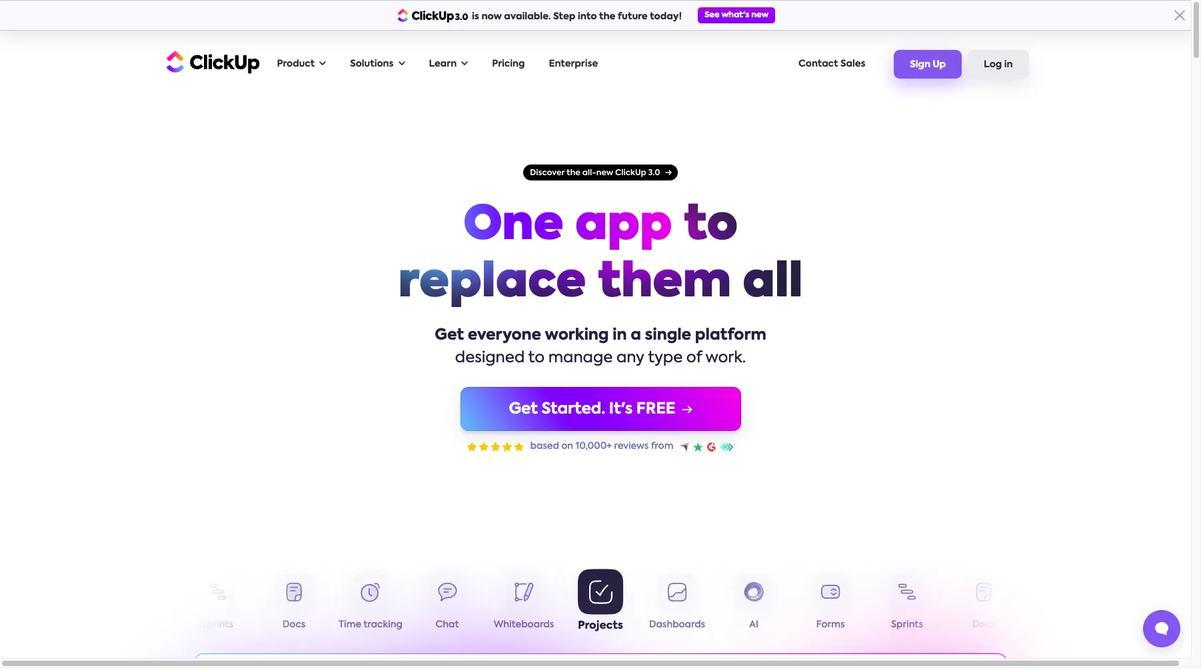 Task type: locate. For each thing, give the bounding box(es) containing it.
log in
[[984, 60, 1013, 69]]

0 horizontal spatial time tracking
[[339, 621, 403, 630]]

sign
[[910, 60, 931, 69]]

0 vertical spatial in
[[1005, 60, 1013, 69]]

forms button
[[102, 574, 179, 636], [793, 574, 869, 636]]

0 horizontal spatial get
[[435, 328, 464, 343]]

1 docs from the left
[[282, 621, 306, 630]]

1 horizontal spatial sprints
[[892, 621, 924, 630]]

in right log
[[1005, 60, 1013, 69]]

from
[[651, 442, 674, 451]]

0 horizontal spatial forms
[[126, 621, 155, 630]]

2 docs from the left
[[973, 621, 996, 630]]

time tracking button
[[332, 574, 409, 636], [1023, 574, 1099, 636]]

get started. it's free
[[509, 402, 676, 417]]

dashboards
[[649, 621, 706, 630]]

future
[[618, 12, 648, 21]]

in
[[1005, 60, 1013, 69], [613, 328, 627, 343]]

1 vertical spatial in
[[613, 328, 627, 343]]

product button
[[270, 51, 333, 78]]

0 horizontal spatial docs button
[[256, 574, 332, 636]]

get started. it's free button
[[460, 387, 741, 431]]

learn button
[[422, 51, 475, 78]]

based on 10,000+ reviews from
[[530, 442, 674, 451]]

pricing link
[[486, 51, 532, 78]]

solutions
[[350, 59, 394, 69]]

one
[[463, 203, 564, 250]]

1 horizontal spatial docs button
[[946, 574, 1023, 636]]

any
[[617, 351, 645, 366]]

manage
[[549, 351, 613, 366]]

get for get started. it's free
[[509, 402, 538, 417]]

contact sales
[[799, 59, 866, 69]]

sprints
[[201, 621, 233, 630], [892, 621, 924, 630]]

get inside "button"
[[509, 402, 538, 417]]

get up designed
[[435, 328, 464, 343]]

free
[[637, 402, 676, 417]]

app
[[575, 203, 673, 250]]

tracking
[[364, 621, 403, 630], [1054, 621, 1093, 630]]

is
[[472, 12, 479, 21]]

2 tracking from the left
[[1054, 621, 1093, 630]]

1 horizontal spatial docs
[[973, 621, 996, 630]]

to
[[684, 203, 738, 250], [528, 351, 545, 366]]

1 tracking from the left
[[364, 621, 403, 630]]

1 vertical spatial to
[[528, 351, 545, 366]]

1 horizontal spatial forms
[[817, 621, 845, 630]]

1 horizontal spatial time
[[1029, 621, 1052, 630]]

store reviews image
[[680, 442, 734, 452]]

learn
[[429, 59, 457, 69]]

log in link
[[968, 50, 1029, 79]]

five stars image
[[467, 442, 524, 452]]

of
[[687, 351, 702, 366]]

designed
[[455, 351, 525, 366]]

0 horizontal spatial forms button
[[102, 574, 179, 636]]

forms
[[126, 621, 155, 630], [817, 621, 845, 630]]

2 sprints from the left
[[892, 621, 924, 630]]

time
[[339, 621, 361, 630], [1029, 621, 1052, 630]]

get everyone working in a single platform
[[435, 328, 767, 343]]

sprints button
[[179, 574, 256, 636], [869, 574, 946, 636]]

docs button
[[256, 574, 332, 636], [946, 574, 1023, 636]]

1 vertical spatial get
[[509, 402, 538, 417]]

today!
[[650, 12, 682, 21]]

10,000+
[[576, 442, 612, 451]]

2 forms button from the left
[[793, 574, 869, 636]]

close button image
[[1175, 10, 1185, 21]]

1 horizontal spatial time tracking button
[[1023, 574, 1099, 636]]

one app to replace them all
[[398, 203, 803, 307]]

replace
[[398, 261, 586, 307]]

0 horizontal spatial docs
[[282, 621, 306, 630]]

1 horizontal spatial get
[[509, 402, 538, 417]]

2 time tracking button from the left
[[1023, 574, 1099, 636]]

2 sprints button from the left
[[869, 574, 946, 636]]

0 horizontal spatial tracking
[[364, 621, 403, 630]]

0 vertical spatial to
[[684, 203, 738, 250]]

the
[[599, 12, 616, 21]]

sales
[[841, 59, 866, 69]]

sprints for 2nd sprints button from right
[[201, 621, 233, 630]]

0 horizontal spatial to
[[528, 351, 545, 366]]

0 horizontal spatial time
[[339, 621, 361, 630]]

2 time tracking from the left
[[1029, 621, 1093, 630]]

time tracking
[[339, 621, 403, 630], [1029, 621, 1093, 630]]

1 docs button from the left
[[256, 574, 332, 636]]

docs
[[282, 621, 306, 630], [973, 621, 996, 630]]

chat button
[[409, 574, 486, 636]]

1 horizontal spatial time tracking
[[1029, 621, 1093, 630]]

sign up
[[910, 60, 946, 69]]

1 horizontal spatial forms button
[[793, 574, 869, 636]]

get
[[435, 328, 464, 343], [509, 402, 538, 417]]

1 forms from the left
[[126, 621, 155, 630]]

everyone
[[468, 328, 542, 343]]

1 sprints button from the left
[[179, 574, 256, 636]]

0 horizontal spatial sprints
[[201, 621, 233, 630]]

0 vertical spatial get
[[435, 328, 464, 343]]

0 horizontal spatial time tracking button
[[332, 574, 409, 636]]

1 time tracking button from the left
[[332, 574, 409, 636]]

0 horizontal spatial in
[[613, 328, 627, 343]]

is now available. step into the future today!
[[472, 12, 682, 21]]

single
[[645, 328, 692, 343]]

in left a
[[613, 328, 627, 343]]

solutions button
[[344, 51, 412, 78]]

1 sprints from the left
[[201, 621, 233, 630]]

1 horizontal spatial sprints button
[[869, 574, 946, 636]]

get up based
[[509, 402, 538, 417]]

whiteboards button
[[486, 574, 562, 636]]

1 horizontal spatial to
[[684, 203, 738, 250]]

type
[[648, 351, 683, 366]]

0 horizontal spatial sprints button
[[179, 574, 256, 636]]

see
[[705, 11, 720, 19]]

sign up button
[[894, 50, 962, 79]]

1 horizontal spatial tracking
[[1054, 621, 1093, 630]]

1 time tracking from the left
[[339, 621, 403, 630]]



Task type: describe. For each thing, give the bounding box(es) containing it.
platform
[[695, 328, 767, 343]]

2 time from the left
[[1029, 621, 1052, 630]]

a
[[631, 328, 641, 343]]

step
[[553, 12, 576, 21]]

working
[[545, 328, 609, 343]]

whiteboards
[[494, 621, 554, 630]]

product
[[277, 59, 315, 69]]

ai button
[[716, 574, 793, 636]]

now
[[482, 12, 502, 21]]

into
[[578, 12, 597, 21]]

discover the all-new clickup 3.0 image
[[523, 165, 678, 181]]

based
[[530, 442, 559, 451]]

up
[[933, 60, 946, 69]]

1 time from the left
[[339, 621, 361, 630]]

see what's new
[[705, 11, 769, 19]]

enterprise
[[549, 59, 598, 69]]

contact
[[799, 59, 839, 69]]

get for get everyone working in a single platform
[[435, 328, 464, 343]]

available.
[[504, 12, 551, 21]]

docs for second docs button from the right
[[282, 621, 306, 630]]

reviews
[[614, 442, 649, 451]]

contact sales button
[[792, 51, 872, 78]]

projects button
[[562, 570, 639, 636]]

dashboards button
[[639, 574, 716, 636]]

chat
[[436, 621, 459, 630]]

new
[[752, 11, 769, 19]]

work.
[[706, 351, 746, 366]]

pricing
[[492, 59, 525, 69]]

1 forms button from the left
[[102, 574, 179, 636]]

it's
[[609, 402, 633, 417]]

clickup 3.0 image
[[397, 8, 469, 22]]

all
[[743, 261, 803, 307]]

clickup image
[[162, 49, 260, 74]]

2 docs button from the left
[[946, 574, 1023, 636]]

what's
[[722, 11, 750, 19]]

on
[[562, 442, 574, 451]]

log
[[984, 60, 1002, 69]]

projects
[[578, 621, 623, 632]]

docs for first docs button from right
[[973, 621, 996, 630]]

them
[[598, 261, 731, 307]]

1 horizontal spatial in
[[1005, 60, 1013, 69]]

to inside one app to replace them all
[[684, 203, 738, 250]]

started.
[[542, 402, 606, 417]]

designed to manage any type of work.
[[455, 351, 746, 366]]

enterprise link
[[542, 51, 605, 78]]

sprints for 1st sprints button from the right
[[892, 621, 924, 630]]

see what's new link
[[698, 7, 776, 23]]

2 forms from the left
[[817, 621, 845, 630]]

ai
[[750, 621, 759, 630]]



Task type: vqa. For each thing, say whether or not it's contained in the screenshot.
WHITEBOARDS IMAGE
no



